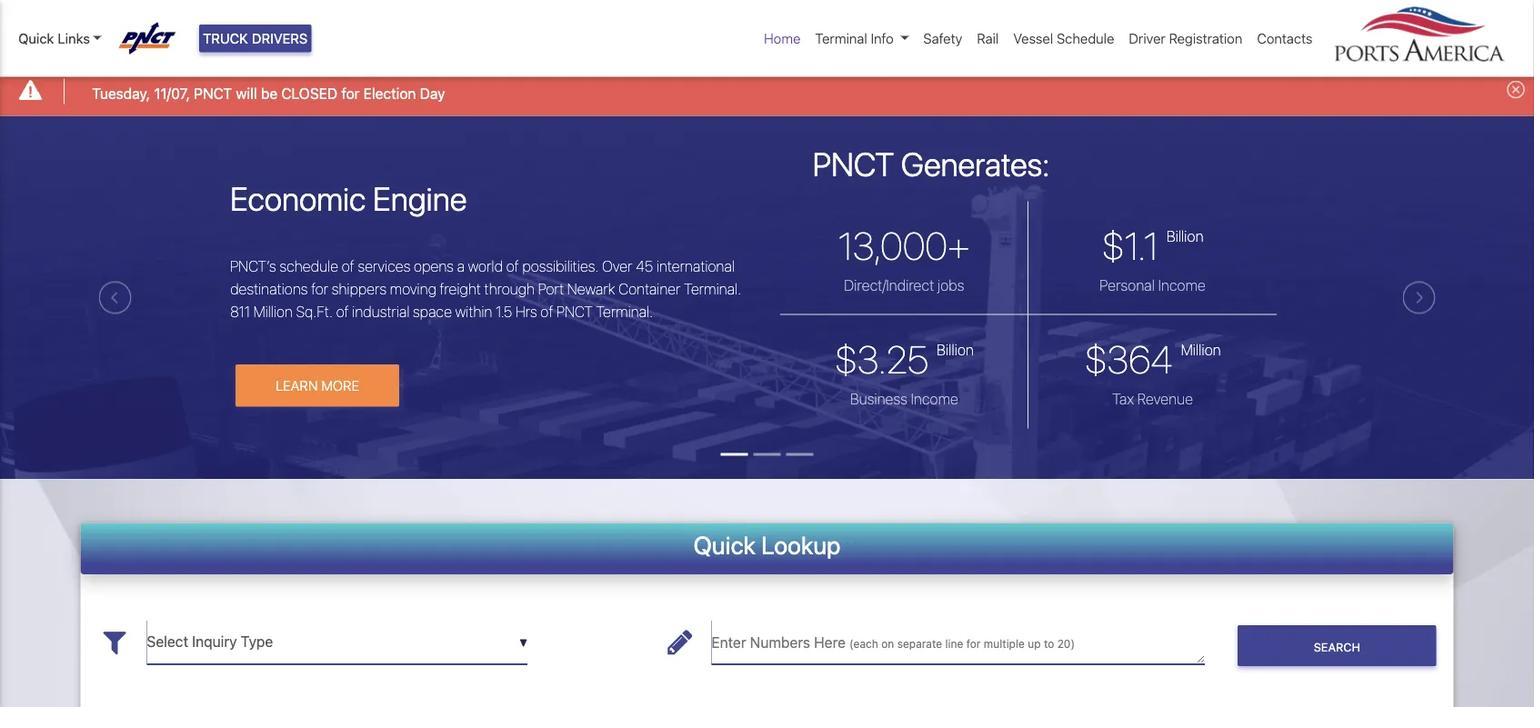 Task type: describe. For each thing, give the bounding box(es) containing it.
close image
[[1507, 80, 1526, 99]]

possibilities.
[[523, 257, 599, 275]]

pnct inside pnct's schedule of services opens a world of possibilities.                                 over 45 international destinations for shippers moving freight through port newark container terminal. 811 million sq.ft. of industrial space within 1.5 hrs of pnct terminal.
[[557, 303, 593, 320]]

13,000+ direct/indirect jobs
[[839, 223, 971, 294]]

lookup
[[761, 531, 841, 560]]

million inside pnct's schedule of services opens a world of possibilities.                                 over 45 international destinations for shippers moving freight through port newark container terminal. 811 million sq.ft. of industrial space within 1.5 hrs of pnct terminal.
[[253, 303, 293, 320]]

to
[[1044, 638, 1055, 651]]

safety link
[[916, 21, 970, 56]]

info
[[871, 30, 894, 46]]

enter
[[712, 635, 747, 652]]

1.5
[[496, 303, 512, 320]]

tax
[[1113, 390, 1134, 408]]

learn
[[276, 378, 318, 394]]

vessel schedule
[[1014, 30, 1115, 46]]

45
[[636, 257, 653, 275]]

truck drivers
[[203, 30, 308, 46]]

economic engine
[[230, 179, 467, 218]]

income for $3.25
[[911, 390, 959, 408]]

shippers
[[332, 280, 387, 297]]

engine
[[373, 179, 467, 218]]

industrial
[[352, 303, 410, 320]]

election
[[364, 85, 416, 102]]

learn more button
[[236, 365, 399, 407]]

be
[[261, 85, 278, 102]]

line
[[946, 638, 964, 651]]

business income
[[851, 390, 959, 408]]

generates:
[[901, 144, 1050, 183]]

of right hrs at left
[[541, 303, 553, 320]]

of up through
[[506, 257, 519, 275]]

$1.1
[[1102, 223, 1159, 268]]

13,000+
[[839, 223, 971, 268]]

pnct inside alert
[[194, 85, 232, 102]]

numbers
[[750, 635, 811, 652]]

closed
[[281, 85, 338, 102]]

20)
[[1058, 638, 1075, 651]]

home
[[764, 30, 801, 46]]

jobs
[[938, 277, 965, 294]]

on
[[882, 638, 895, 651]]

quick for quick links
[[18, 30, 54, 46]]

will
[[236, 85, 257, 102]]

driver registration
[[1129, 30, 1243, 46]]

up
[[1028, 638, 1041, 651]]

hrs
[[516, 303, 537, 320]]

services
[[358, 257, 411, 275]]

schedule
[[1057, 30, 1115, 46]]

billion for $1.1
[[1167, 228, 1204, 245]]

economic
[[230, 179, 366, 218]]

income for $1.1
[[1159, 277, 1206, 294]]

international
[[657, 257, 735, 275]]

quick links link
[[18, 28, 102, 49]]

registration
[[1170, 30, 1243, 46]]

personal income
[[1100, 277, 1206, 294]]

multiple
[[984, 638, 1025, 651]]

quick for quick lookup
[[694, 531, 756, 560]]

pnct generates:
[[813, 144, 1050, 183]]

vessel schedule link
[[1006, 21, 1122, 56]]

newark
[[567, 280, 616, 297]]

$3.25
[[835, 337, 929, 382]]

direct/indirect
[[844, 277, 935, 294]]

tuesday, 11/07, pnct will be closed for election day alert
[[0, 67, 1535, 116]]

1 horizontal spatial terminal.
[[684, 280, 742, 297]]

1 vertical spatial terminal.
[[596, 303, 653, 320]]

drivers
[[252, 30, 308, 46]]

space
[[413, 303, 452, 320]]

welcome to port newmark container terminal image
[[0, 116, 1535, 582]]

links
[[58, 30, 90, 46]]

quick lookup
[[694, 531, 841, 560]]

learn more
[[276, 378, 359, 394]]

terminal info
[[816, 30, 894, 46]]

revenue
[[1138, 390, 1194, 408]]

search button
[[1238, 626, 1437, 667]]

of right sq.ft.
[[336, 303, 349, 320]]



Task type: vqa. For each thing, say whether or not it's contained in the screenshot.
Engine on the left top
yes



Task type: locate. For each thing, give the bounding box(es) containing it.
million
[[253, 303, 293, 320], [1181, 341, 1221, 359]]

over
[[602, 257, 633, 275]]

0 horizontal spatial for
[[311, 280, 329, 297]]

for right line
[[967, 638, 981, 651]]

billion for $3.25
[[937, 341, 974, 359]]

more
[[321, 378, 359, 394]]

(each
[[850, 638, 879, 651]]

truck
[[203, 30, 248, 46]]

schedule
[[280, 257, 338, 275]]

▼
[[519, 637, 528, 650]]

destinations
[[230, 280, 308, 297]]

of
[[342, 257, 355, 275], [506, 257, 519, 275], [336, 303, 349, 320], [541, 303, 553, 320]]

day
[[420, 85, 445, 102]]

quick links
[[18, 30, 90, 46]]

0 vertical spatial income
[[1159, 277, 1206, 294]]

None text field
[[147, 621, 528, 665], [712, 621, 1206, 665], [147, 621, 528, 665], [712, 621, 1206, 665]]

separate
[[898, 638, 943, 651]]

of up the shippers
[[342, 257, 355, 275]]

$1.1 billion
[[1102, 223, 1204, 268]]

0 vertical spatial quick
[[18, 30, 54, 46]]

income
[[1159, 277, 1206, 294], [911, 390, 959, 408]]

a
[[457, 257, 465, 275]]

rail link
[[970, 21, 1006, 56]]

terminal.
[[684, 280, 742, 297], [596, 303, 653, 320]]

pnct's schedule of services opens a world of possibilities.                                 over 45 international destinations for shippers moving freight through port newark container terminal. 811 million sq.ft. of industrial space within 1.5 hrs of pnct terminal.
[[230, 257, 742, 320]]

1 vertical spatial million
[[1181, 341, 1221, 359]]

tax revenue
[[1113, 390, 1194, 408]]

for left election
[[342, 85, 360, 102]]

tuesday,
[[92, 85, 150, 102]]

within
[[455, 303, 493, 320]]

1 horizontal spatial million
[[1181, 341, 1221, 359]]

through
[[484, 280, 535, 297]]

tuesday, 11/07, pnct will be closed for election day link
[[92, 82, 445, 104]]

0 horizontal spatial quick
[[18, 30, 54, 46]]

income down $3.25 billion
[[911, 390, 959, 408]]

1 vertical spatial quick
[[694, 531, 756, 560]]

811
[[230, 303, 250, 320]]

0 vertical spatial for
[[342, 85, 360, 102]]

port
[[538, 280, 564, 297]]

0 vertical spatial million
[[253, 303, 293, 320]]

0 vertical spatial terminal.
[[684, 280, 742, 297]]

quick left lookup
[[694, 531, 756, 560]]

0 vertical spatial billion
[[1167, 228, 1204, 245]]

1 horizontal spatial for
[[342, 85, 360, 102]]

terminal. down international
[[684, 280, 742, 297]]

contacts
[[1258, 30, 1313, 46]]

1 horizontal spatial pnct
[[557, 303, 593, 320]]

0 horizontal spatial million
[[253, 303, 293, 320]]

11/07,
[[154, 85, 190, 102]]

for inside alert
[[342, 85, 360, 102]]

terminal info link
[[808, 21, 916, 56]]

0 horizontal spatial terminal.
[[596, 303, 653, 320]]

moving
[[390, 280, 437, 297]]

driver
[[1129, 30, 1166, 46]]

for inside pnct's schedule of services opens a world of possibilities.                                 over 45 international destinations for shippers moving freight through port newark container terminal. 811 million sq.ft. of industrial space within 1.5 hrs of pnct terminal.
[[311, 280, 329, 297]]

1 horizontal spatial billion
[[1167, 228, 1204, 245]]

business
[[851, 390, 908, 408]]

tuesday, 11/07, pnct will be closed for election day
[[92, 85, 445, 102]]

contacts link
[[1250, 21, 1321, 56]]

vessel
[[1014, 30, 1054, 46]]

1 horizontal spatial quick
[[694, 531, 756, 560]]

terminal
[[816, 30, 868, 46]]

truck drivers link
[[199, 25, 311, 52]]

2 vertical spatial pnct
[[557, 303, 593, 320]]

quick
[[18, 30, 54, 46], [694, 531, 756, 560]]

income down $1.1 billion
[[1159, 277, 1206, 294]]

terminal. down the container
[[596, 303, 653, 320]]

0 horizontal spatial billion
[[937, 341, 974, 359]]

0 horizontal spatial income
[[911, 390, 959, 408]]

freight
[[440, 280, 481, 297]]

home link
[[757, 21, 808, 56]]

million inside $364 million
[[1181, 341, 1221, 359]]

pnct
[[194, 85, 232, 102], [813, 144, 894, 183], [557, 303, 593, 320]]

1 vertical spatial for
[[311, 280, 329, 297]]

billion down jobs on the top
[[937, 341, 974, 359]]

0 vertical spatial pnct
[[194, 85, 232, 102]]

2 horizontal spatial pnct
[[813, 144, 894, 183]]

personal
[[1100, 277, 1155, 294]]

billion right $1.1
[[1167, 228, 1204, 245]]

$364 million
[[1085, 337, 1221, 382]]

rail
[[977, 30, 999, 46]]

for up sq.ft.
[[311, 280, 329, 297]]

1 vertical spatial billion
[[937, 341, 974, 359]]

for inside "enter numbers here (each on separate line for multiple up to 20)"
[[967, 638, 981, 651]]

2 vertical spatial for
[[967, 638, 981, 651]]

million up revenue
[[1181, 341, 1221, 359]]

quick left links
[[18, 30, 54, 46]]

opens
[[414, 257, 454, 275]]

pnct's
[[230, 257, 276, 275]]

2 horizontal spatial for
[[967, 638, 981, 651]]

billion inside $3.25 billion
[[937, 341, 974, 359]]

search
[[1314, 640, 1361, 654]]

0 horizontal spatial pnct
[[194, 85, 232, 102]]

sq.ft.
[[296, 303, 333, 320]]

1 vertical spatial pnct
[[813, 144, 894, 183]]

$3.25 billion
[[835, 337, 974, 382]]

enter numbers here (each on separate line for multiple up to 20)
[[712, 635, 1075, 652]]

here
[[814, 635, 846, 652]]

container
[[619, 280, 681, 297]]

1 horizontal spatial income
[[1159, 277, 1206, 294]]

safety
[[924, 30, 963, 46]]

billion inside $1.1 billion
[[1167, 228, 1204, 245]]

1 vertical spatial income
[[911, 390, 959, 408]]

world
[[468, 257, 503, 275]]

million down destinations at the left of the page
[[253, 303, 293, 320]]

$364
[[1085, 337, 1173, 382]]



